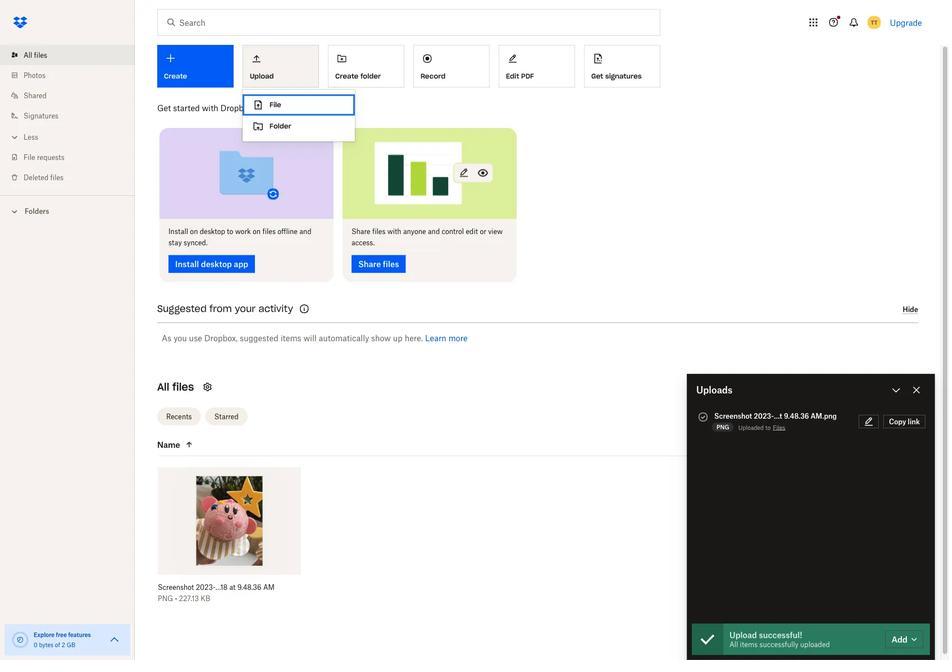 Task type: vqa. For each thing, say whether or not it's contained in the screenshot.
Set a rule that renames files a
no



Task type: locate. For each thing, give the bounding box(es) containing it.
files up photos
[[34, 51, 47, 59]]

to
[[227, 228, 233, 236], [766, 424, 771, 431]]

1 and from the left
[[300, 228, 311, 236]]

to left work
[[227, 228, 233, 236]]

1 horizontal spatial you
[[858, 383, 869, 392]]

folder menu item
[[243, 116, 355, 137]]

get
[[592, 72, 603, 80], [157, 103, 171, 113]]

upload for upload successful! all items successfully uploaded
[[730, 631, 757, 640]]

0 vertical spatial 9.48.36
[[784, 412, 809, 420]]

to inside uploads alert
[[766, 424, 771, 431]]

all files up the recents button on the bottom left of page
[[157, 381, 194, 394]]

all files up photos
[[24, 51, 47, 59]]

file menu item
[[243, 94, 355, 116]]

upgrade
[[890, 18, 922, 27]]

0 horizontal spatial upload
[[250, 72, 274, 80]]

0 vertical spatial 2023-
[[754, 412, 774, 420]]

file up the folder at the left of page
[[270, 101, 281, 109]]

png left • on the left
[[158, 594, 173, 603]]

0 vertical spatial upload
[[250, 72, 274, 80]]

link
[[908, 418, 920, 426]]

2 and from the left
[[428, 228, 440, 236]]

0 horizontal spatial file
[[24, 153, 35, 162]]

to left files
[[766, 424, 771, 431]]

less
[[24, 133, 38, 141]]

0 horizontal spatial items
[[281, 334, 301, 343]]

work
[[235, 228, 251, 236]]

upload right upload complete status
[[730, 631, 757, 640]]

file inside list
[[24, 153, 35, 162]]

upload inside upload successful! all items successfully uploaded
[[730, 631, 757, 640]]

desktop
[[200, 228, 225, 236]]

only
[[841, 383, 856, 392]]

screenshot
[[715, 412, 752, 420], [158, 583, 194, 592]]

suggested from your activity
[[157, 303, 293, 315]]

with right started
[[202, 103, 218, 113]]

files
[[34, 51, 47, 59], [50, 173, 64, 182], [263, 228, 276, 236], [372, 228, 386, 236], [172, 381, 194, 394]]

all
[[24, 51, 32, 59], [157, 381, 169, 394], [730, 641, 738, 649]]

stay
[[169, 239, 182, 247]]

items left successfully
[[740, 641, 758, 649]]

install
[[169, 228, 188, 236]]

on up synced.
[[190, 228, 198, 236]]

edit pdf button
[[499, 45, 575, 88]]

0 vertical spatial all files
[[24, 51, 47, 59]]

learn
[[425, 334, 447, 343]]

0 horizontal spatial with
[[202, 103, 218, 113]]

1 vertical spatial png
[[158, 594, 173, 603]]

9.48.36
[[784, 412, 809, 420], [237, 583, 262, 592]]

1 vertical spatial to
[[766, 424, 771, 431]]

1 horizontal spatial screenshot
[[715, 412, 752, 420]]

photos
[[24, 71, 45, 79]]

png inside "screenshot 2023-…18 at 9.48.36 am png • 227.13 kb"
[[158, 594, 173, 603]]

am
[[263, 583, 275, 592]]

copy link
[[889, 418, 920, 426]]

with
[[202, 103, 218, 113], [387, 228, 401, 236]]

0 horizontal spatial to
[[227, 228, 233, 236]]

1 horizontal spatial file
[[270, 101, 281, 109]]

2023- for …t
[[754, 412, 774, 420]]

png inside uploads alert
[[717, 424, 730, 431]]

of
[[55, 642, 60, 649]]

files right share
[[372, 228, 386, 236]]

as
[[162, 334, 172, 343]]

dropbox,
[[204, 334, 238, 343]]

1 horizontal spatial upload
[[730, 631, 757, 640]]

upload button
[[243, 45, 319, 88]]

0 vertical spatial upload complete image
[[697, 411, 710, 424]]

0 horizontal spatial on
[[190, 228, 198, 236]]

screenshot up • on the left
[[158, 583, 194, 592]]

png left uploaded
[[717, 424, 730, 431]]

shared link
[[9, 85, 135, 106]]

0 horizontal spatial png
[[158, 594, 173, 603]]

you left have
[[858, 383, 869, 392]]

0 horizontal spatial get
[[157, 103, 171, 113]]

1 vertical spatial file
[[24, 153, 35, 162]]

uploaded
[[738, 424, 764, 431]]

0 vertical spatial file
[[270, 101, 281, 109]]

0 horizontal spatial all files
[[24, 51, 47, 59]]

and inside install on desktop to work on files offline and stay synced.
[[300, 228, 311, 236]]

deleted
[[24, 173, 48, 182]]

1 horizontal spatial with
[[387, 228, 401, 236]]

2023- up uploaded to files
[[754, 412, 774, 420]]

1 horizontal spatial png
[[717, 424, 730, 431]]

1 horizontal spatial 2023-
[[754, 412, 774, 420]]

9.48.36 right …t
[[784, 412, 809, 420]]

and inside share files with anyone and control edit or view access.
[[428, 228, 440, 236]]

all files link
[[9, 45, 135, 65]]

all right upload complete status
[[730, 641, 738, 649]]

1 vertical spatial 2023-
[[196, 583, 216, 592]]

with for files
[[387, 228, 401, 236]]

get signatures
[[592, 72, 642, 80]]

1 vertical spatial get
[[157, 103, 171, 113]]

get left started
[[157, 103, 171, 113]]

1 vertical spatial upload
[[730, 631, 757, 640]]

0 horizontal spatial 2023-
[[196, 583, 216, 592]]

2 horizontal spatial all
[[730, 641, 738, 649]]

get for get signatures
[[592, 72, 603, 80]]

0 vertical spatial get
[[592, 72, 603, 80]]

file inside menu item
[[270, 101, 281, 109]]

2023- inside "screenshot 2023-…18 at 9.48.36 am png • 227.13 kb"
[[196, 583, 216, 592]]

1 horizontal spatial get
[[592, 72, 603, 80]]

1 horizontal spatial items
[[740, 641, 758, 649]]

at
[[229, 583, 236, 592]]

screenshot up uploaded
[[715, 412, 752, 420]]

file down less
[[24, 153, 35, 162]]

1 vertical spatial 9.48.36
[[237, 583, 262, 592]]

screenshot 2023-…18 at 9.48.36 am button
[[158, 583, 276, 592]]

1 horizontal spatial all files
[[157, 381, 194, 394]]

get for get started with dropbox
[[157, 103, 171, 113]]

share files with anyone and control edit or view access.
[[352, 228, 503, 247]]

1 vertical spatial you
[[858, 383, 869, 392]]

list
[[0, 38, 135, 195]]

gb
[[67, 642, 75, 649]]

1 vertical spatial screenshot
[[158, 583, 194, 592]]

0 vertical spatial all
[[24, 51, 32, 59]]

and right offline
[[300, 228, 311, 236]]

file
[[270, 101, 281, 109], [24, 153, 35, 162]]

files left offline
[[263, 228, 276, 236]]

2023- up kb
[[196, 583, 216, 592]]

uploads
[[697, 385, 733, 396]]

explore free features 0 bytes of 2 gb
[[34, 632, 91, 649]]

signatures link
[[9, 106, 135, 126]]

and left control
[[428, 228, 440, 236]]

0 vertical spatial png
[[717, 424, 730, 431]]

photos link
[[9, 65, 135, 85]]

as you use dropbox, suggested items will automatically show up here. learn more
[[162, 334, 468, 343]]

you
[[174, 334, 187, 343], [858, 383, 869, 392]]

0 horizontal spatial screenshot
[[158, 583, 194, 592]]

items left will
[[281, 334, 301, 343]]

upload inside popup button
[[250, 72, 274, 80]]

all up the recents button on the bottom left of page
[[157, 381, 169, 394]]

access.
[[352, 239, 375, 247]]

1 vertical spatial all files
[[157, 381, 194, 394]]

upload up the dropbox
[[250, 72, 274, 80]]

am.png
[[811, 412, 837, 420]]

all files
[[24, 51, 47, 59], [157, 381, 194, 394]]

0 horizontal spatial 9.48.36
[[237, 583, 262, 592]]

screenshot for screenshot 2023-…18 at 9.48.36 am png • 227.13 kb
[[158, 583, 194, 592]]

with left anyone
[[387, 228, 401, 236]]

0 vertical spatial you
[[174, 334, 187, 343]]

or
[[480, 228, 486, 236]]

0 horizontal spatial you
[[174, 334, 187, 343]]

9.48.36 right at
[[237, 583, 262, 592]]

all up photos
[[24, 51, 32, 59]]

and
[[300, 228, 311, 236], [428, 228, 440, 236]]

upgrade link
[[890, 18, 922, 27]]

1 vertical spatial upload complete image
[[692, 624, 724, 656]]

get inside button
[[592, 72, 603, 80]]

get left signatures
[[592, 72, 603, 80]]

screenshot inside "screenshot 2023-…18 at 9.48.36 am png • 227.13 kb"
[[158, 583, 194, 592]]

0 vertical spatial to
[[227, 228, 233, 236]]

on right work
[[253, 228, 261, 236]]

1 vertical spatial items
[[740, 641, 758, 649]]

1 horizontal spatial 9.48.36
[[784, 412, 809, 420]]

1 horizontal spatial and
[[428, 228, 440, 236]]

227.13
[[179, 594, 199, 603]]

with inside share files with anyone and control edit or view access.
[[387, 228, 401, 236]]

1 vertical spatial with
[[387, 228, 401, 236]]

upload complete image
[[697, 411, 710, 424], [692, 624, 724, 656]]

record
[[421, 72, 446, 80]]

to inside install on desktop to work on files offline and stay synced.
[[227, 228, 233, 236]]

starred
[[214, 413, 239, 421]]

2 vertical spatial all
[[730, 641, 738, 649]]

2023-
[[754, 412, 774, 420], [196, 583, 216, 592]]

0 horizontal spatial all
[[24, 51, 32, 59]]

screenshot 2023-…t 9.48.36 am.png
[[715, 412, 837, 420]]

1 horizontal spatial to
[[766, 424, 771, 431]]

0 horizontal spatial and
[[300, 228, 311, 236]]

upload successful! all items successfully uploaded
[[730, 631, 830, 649]]

view
[[488, 228, 503, 236]]

screenshot inside uploads alert
[[715, 412, 752, 420]]

install on desktop to work on files offline and stay synced.
[[169, 228, 311, 247]]

file for file requests
[[24, 153, 35, 162]]

2023- inside uploads alert
[[754, 412, 774, 420]]

learn more link
[[425, 334, 468, 343]]

edit pdf
[[506, 72, 534, 80]]

0 vertical spatial with
[[202, 103, 218, 113]]

1 vertical spatial all
[[157, 381, 169, 394]]

0 vertical spatial screenshot
[[715, 412, 752, 420]]

list containing all files
[[0, 38, 135, 195]]

you right as
[[174, 334, 187, 343]]

all inside upload successful! all items successfully uploaded
[[730, 641, 738, 649]]

files inside share files with anyone and control edit or view access.
[[372, 228, 386, 236]]

1 horizontal spatial on
[[253, 228, 261, 236]]

files up the recents button on the bottom left of page
[[172, 381, 194, 394]]



Task type: describe. For each thing, give the bounding box(es) containing it.
edit
[[466, 228, 478, 236]]

from
[[210, 303, 232, 315]]

kb
[[201, 594, 210, 603]]

get signatures button
[[584, 45, 661, 88]]

suggested
[[240, 334, 279, 343]]

free
[[56, 632, 67, 639]]

signatures
[[24, 112, 58, 120]]

suggested
[[157, 303, 207, 315]]

2023- for …18
[[196, 583, 216, 592]]

control
[[442, 228, 464, 236]]

less image
[[9, 132, 20, 143]]

features
[[68, 632, 91, 639]]

0
[[34, 642, 37, 649]]

started
[[173, 103, 200, 113]]

copy link button
[[884, 415, 926, 429]]

dropbox image
[[9, 11, 31, 34]]

file, screenshot 2023-08-18 at 9.48.36 am.png row
[[158, 468, 301, 611]]

signatures
[[605, 72, 642, 80]]

explore
[[34, 632, 55, 639]]

9.48.36 inside uploads alert
[[784, 412, 809, 420]]

uploaded to files
[[738, 424, 786, 431]]

files right deleted
[[50, 173, 64, 182]]

successfully
[[760, 641, 799, 649]]

will
[[304, 334, 317, 343]]

record button
[[413, 45, 490, 88]]

quota usage element
[[11, 631, 29, 649]]

recents button
[[157, 408, 201, 426]]

screenshot for screenshot 2023-…t 9.48.36 am.png
[[715, 412, 752, 420]]

create folder
[[335, 72, 381, 80]]

add button
[[885, 631, 924, 649]]

recents
[[166, 413, 192, 421]]

folders button
[[0, 203, 135, 219]]

here.
[[405, 334, 423, 343]]

offline
[[278, 228, 298, 236]]

up
[[393, 334, 403, 343]]

use
[[189, 334, 202, 343]]

anyone
[[403, 228, 426, 236]]

automatically
[[319, 334, 369, 343]]

files link
[[773, 423, 786, 433]]

2 on from the left
[[253, 228, 261, 236]]

you for have
[[858, 383, 869, 392]]

shared
[[24, 91, 47, 100]]

more
[[449, 334, 468, 343]]

all inside all files link
[[24, 51, 32, 59]]

…t
[[774, 412, 782, 420]]

activity
[[259, 303, 293, 315]]

upload for upload
[[250, 72, 274, 80]]

create folder button
[[328, 45, 404, 88]]

items inside upload successful! all items successfully uploaded
[[740, 641, 758, 649]]

folder
[[270, 122, 291, 131]]

all files inside list item
[[24, 51, 47, 59]]

dropbox
[[221, 103, 252, 113]]

your
[[235, 303, 256, 315]]

9.48.36 inside "screenshot 2023-…18 at 9.48.36 am png • 227.13 kb"
[[237, 583, 262, 592]]

add
[[892, 635, 908, 645]]

access
[[888, 383, 909, 392]]

you for use
[[174, 334, 187, 343]]

files inside install on desktop to work on files offline and stay synced.
[[263, 228, 276, 236]]

edit
[[506, 72, 519, 80]]

1 on from the left
[[190, 228, 198, 236]]

file for file
[[270, 101, 281, 109]]

create
[[335, 72, 359, 80]]

get started with dropbox
[[157, 103, 252, 113]]

screenshot 2023-…18 at 9.48.36 am png • 227.13 kb
[[158, 583, 275, 603]]

with for started
[[202, 103, 218, 113]]

•
[[175, 594, 177, 603]]

synced.
[[184, 239, 208, 247]]

file requests link
[[9, 147, 135, 167]]

files
[[773, 424, 786, 431]]

0 vertical spatial items
[[281, 334, 301, 343]]

…18
[[216, 583, 228, 592]]

uploaded
[[801, 641, 830, 649]]

only you have access
[[841, 383, 909, 392]]

upload complete status
[[692, 624, 724, 657]]

deleted files
[[24, 173, 64, 182]]

pdf
[[521, 72, 534, 80]]

folders
[[25, 207, 49, 216]]

name
[[157, 440, 180, 450]]

bytes
[[39, 642, 53, 649]]

2
[[62, 642, 65, 649]]

file requests
[[24, 153, 64, 162]]

deleted files link
[[9, 167, 135, 188]]

copy
[[889, 418, 906, 426]]

files inside list item
[[34, 51, 47, 59]]

1 horizontal spatial all
[[157, 381, 169, 394]]

show
[[371, 334, 391, 343]]

starred button
[[205, 408, 248, 426]]

uploads alert
[[687, 374, 935, 661]]

all files list item
[[0, 45, 135, 65]]

share
[[352, 228, 371, 236]]

name button
[[157, 438, 252, 452]]



